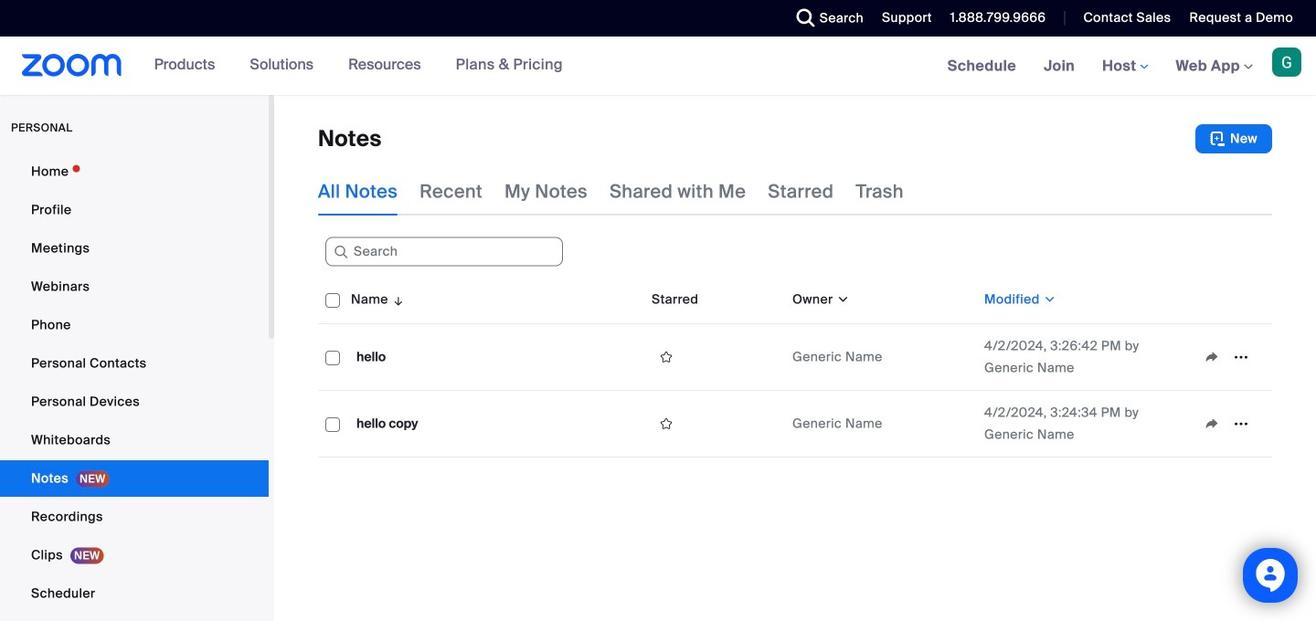 Task type: describe. For each thing, give the bounding box(es) containing it.
more options for hello copy image
[[1227, 416, 1256, 432]]

more options for hello image
[[1227, 349, 1256, 366]]

personal menu menu
[[0, 154, 269, 622]]

product information navigation
[[140, 37, 577, 95]]

share image
[[1197, 416, 1227, 432]]

tabs of all notes page tab list
[[318, 168, 904, 216]]



Task type: locate. For each thing, give the bounding box(es) containing it.
arrow down image
[[388, 289, 405, 311]]

profile picture image
[[1272, 48, 1302, 77]]

Search text field
[[325, 237, 563, 267]]

share image
[[1197, 349, 1227, 366]]

application
[[318, 276, 1272, 458], [652, 344, 778, 371], [1197, 344, 1265, 371], [652, 410, 778, 438], [1197, 410, 1265, 438]]

banner
[[0, 37, 1316, 96]]

meetings navigation
[[934, 37, 1316, 96]]

zoom logo image
[[22, 54, 122, 77]]



Task type: vqa. For each thing, say whether or not it's contained in the screenshot.
banner
yes



